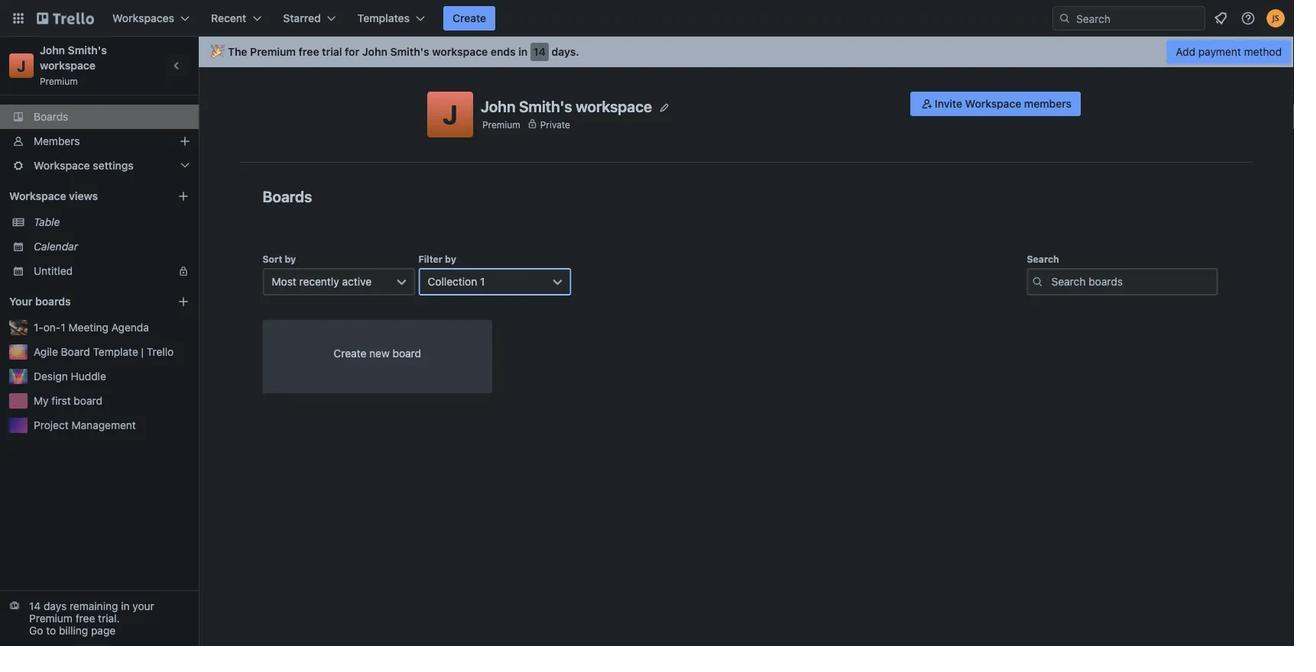 Task type: locate. For each thing, give the bounding box(es) containing it.
1 vertical spatial board
[[74, 395, 102, 407]]

1 vertical spatial 14
[[29, 600, 41, 613]]

workspace navigation collapse icon image
[[167, 55, 188, 76]]

boards
[[34, 110, 68, 123], [263, 187, 312, 205]]

add board image
[[177, 296, 190, 308]]

workspace right j link
[[40, 59, 96, 72]]

1 vertical spatial 1
[[61, 321, 66, 334]]

j
[[17, 57, 26, 75], [443, 99, 458, 130]]

2 by from the left
[[445, 254, 456, 265]]

j inside button
[[443, 99, 458, 130]]

1 horizontal spatial free
[[299, 45, 319, 58]]

agenda
[[111, 321, 149, 334]]

john right j button
[[481, 97, 516, 115]]

invite
[[935, 97, 962, 110]]

most recently active
[[272, 276, 372, 288]]

workspace down create button
[[432, 45, 488, 58]]

template
[[93, 346, 138, 359]]

workspace for views
[[9, 190, 66, 203]]

trial.
[[98, 613, 120, 625]]

0 vertical spatial 14
[[534, 45, 546, 58]]

1 horizontal spatial john
[[362, 45, 388, 58]]

0 horizontal spatial j
[[17, 57, 26, 75]]

workspace
[[432, 45, 488, 58], [40, 59, 96, 72], [576, 97, 652, 115]]

by right the filter
[[445, 254, 456, 265]]

0 horizontal spatial 14
[[29, 600, 41, 613]]

1 horizontal spatial by
[[445, 254, 456, 265]]

john right for
[[362, 45, 388, 58]]

boards up the members
[[34, 110, 68, 123]]

sort by
[[263, 254, 296, 265]]

most
[[272, 276, 296, 288]]

workspace right invite
[[965, 97, 1022, 110]]

board inside the my first board link
[[74, 395, 102, 407]]

1 vertical spatial j
[[443, 99, 458, 130]]

workspace for settings
[[34, 159, 90, 172]]

0 vertical spatial workspace
[[965, 97, 1022, 110]]

0 horizontal spatial board
[[74, 395, 102, 407]]

🎉
[[211, 45, 222, 58]]

1 horizontal spatial board
[[393, 347, 421, 360]]

john down back to home image
[[40, 44, 65, 57]]

1 right 1-
[[61, 321, 66, 334]]

board for create new board
[[393, 347, 421, 360]]

smith's
[[68, 44, 107, 57], [390, 45, 429, 58], [519, 97, 572, 115]]

by
[[285, 254, 296, 265], [445, 254, 456, 265]]

new
[[369, 347, 390, 360]]

workspace for john smith's workspace
[[576, 97, 652, 115]]

workspace up table
[[9, 190, 66, 203]]

the
[[228, 45, 247, 58]]

your boards with 5 items element
[[9, 293, 154, 311]]

14
[[534, 45, 546, 58], [29, 600, 41, 613]]

boards
[[35, 295, 71, 308]]

0 horizontal spatial in
[[121, 600, 130, 613]]

1
[[480, 276, 485, 288], [61, 321, 66, 334]]

1 horizontal spatial workspace
[[432, 45, 488, 58]]

in right ends
[[519, 45, 528, 58]]

1 horizontal spatial create
[[453, 12, 486, 24]]

14 left days
[[29, 600, 41, 613]]

banner containing 🎉
[[199, 37, 1294, 67]]

j for j button
[[443, 99, 458, 130]]

1 horizontal spatial j
[[443, 99, 458, 130]]

0 vertical spatial workspace
[[432, 45, 488, 58]]

workspace inside 'workspace settings' dropdown button
[[34, 159, 90, 172]]

smith's down templates dropdown button
[[390, 45, 429, 58]]

john inside banner
[[362, 45, 388, 58]]

members
[[1024, 97, 1072, 110]]

banner
[[199, 37, 1294, 67]]

1 right collection
[[480, 276, 485, 288]]

workspace down the members
[[34, 159, 90, 172]]

1 vertical spatial in
[[121, 600, 130, 613]]

confetti image
[[211, 45, 222, 58]]

management
[[72, 419, 136, 432]]

workspace settings
[[34, 159, 134, 172]]

smith's inside john smith's workspace premium
[[68, 44, 107, 57]]

recently
[[299, 276, 339, 288]]

open information menu image
[[1241, 11, 1256, 26]]

2 horizontal spatial john
[[481, 97, 516, 115]]

workspace settings button
[[0, 154, 199, 178]]

templates button
[[348, 6, 434, 31]]

smith's up private
[[519, 97, 572, 115]]

0 horizontal spatial john
[[40, 44, 65, 57]]

create
[[453, 12, 486, 24], [334, 347, 366, 360]]

1 by from the left
[[285, 254, 296, 265]]

project
[[34, 419, 69, 432]]

calendar link
[[34, 239, 190, 255]]

workspace
[[965, 97, 1022, 110], [34, 159, 90, 172], [9, 190, 66, 203]]

trial
[[322, 45, 342, 58]]

1 vertical spatial free
[[75, 613, 95, 625]]

2 horizontal spatial smith's
[[519, 97, 572, 115]]

add
[[1176, 45, 1196, 58]]

2 vertical spatial workspace
[[576, 97, 652, 115]]

board right new on the left bottom of page
[[393, 347, 421, 360]]

0 horizontal spatial smith's
[[68, 44, 107, 57]]

untitled link
[[34, 264, 168, 279]]

by for most
[[285, 254, 296, 265]]

for
[[345, 45, 359, 58]]

in left your
[[121, 600, 130, 613]]

collection
[[428, 276, 477, 288]]

0 horizontal spatial boards
[[34, 110, 68, 123]]

2 vertical spatial workspace
[[9, 190, 66, 203]]

john for john smith's workspace
[[481, 97, 516, 115]]

days
[[44, 600, 67, 613]]

my first board
[[34, 395, 102, 407]]

views
[[69, 190, 98, 203]]

by for collection
[[445, 254, 456, 265]]

john inside john smith's workspace premium
[[40, 44, 65, 57]]

14 left days.
[[534, 45, 546, 58]]

sort
[[263, 254, 282, 265]]

boards up sort by
[[263, 187, 312, 205]]

0 notifications image
[[1212, 9, 1230, 28]]

remaining
[[70, 600, 118, 613]]

0 vertical spatial 1
[[480, 276, 485, 288]]

1 vertical spatial boards
[[263, 187, 312, 205]]

board down huddle
[[74, 395, 102, 407]]

john smith's workspace
[[481, 97, 652, 115]]

0 horizontal spatial free
[[75, 613, 95, 625]]

0 vertical spatial free
[[299, 45, 319, 58]]

by right sort
[[285, 254, 296, 265]]

0 vertical spatial boards
[[34, 110, 68, 123]]

1 horizontal spatial smith's
[[390, 45, 429, 58]]

0 vertical spatial in
[[519, 45, 528, 58]]

workspace down days.
[[576, 97, 652, 115]]

workspace views
[[9, 190, 98, 203]]

search
[[1027, 254, 1059, 265]]

0 vertical spatial j
[[17, 57, 26, 75]]

1 vertical spatial create
[[334, 347, 366, 360]]

board
[[61, 346, 90, 359]]

1 horizontal spatial 1
[[480, 276, 485, 288]]

create inside button
[[453, 12, 486, 24]]

1 horizontal spatial 14
[[534, 45, 546, 58]]

premium
[[250, 45, 296, 58], [40, 76, 78, 86], [482, 119, 520, 130], [29, 613, 73, 625]]

j link
[[9, 54, 34, 78]]

workspaces
[[112, 12, 174, 24]]

0 horizontal spatial workspace
[[40, 59, 96, 72]]

members link
[[0, 129, 199, 154]]

settings
[[93, 159, 134, 172]]

meeting
[[68, 321, 109, 334]]

method
[[1244, 45, 1282, 58]]

0 vertical spatial create
[[453, 12, 486, 24]]

days.
[[552, 45, 579, 58]]

in
[[519, 45, 528, 58], [121, 600, 130, 613]]

add payment method link
[[1167, 40, 1291, 64]]

boards inside boards link
[[34, 110, 68, 123]]

go to billing page link
[[29, 625, 116, 638]]

my first board link
[[34, 394, 190, 409]]

workspace inside john smith's workspace premium
[[40, 59, 96, 72]]

0 horizontal spatial create
[[334, 347, 366, 360]]

1 vertical spatial workspace
[[34, 159, 90, 172]]

create for create new board
[[334, 347, 366, 360]]

0 vertical spatial board
[[393, 347, 421, 360]]

2 horizontal spatial workspace
[[576, 97, 652, 115]]

invite workspace members
[[935, 97, 1072, 110]]

collection 1
[[428, 276, 485, 288]]

boards link
[[0, 105, 199, 129]]

j for j link
[[17, 57, 26, 75]]

1 vertical spatial workspace
[[40, 59, 96, 72]]

premium inside 14 days remaining in your premium free trial. go to billing page
[[29, 613, 73, 625]]

0 horizontal spatial by
[[285, 254, 296, 265]]

free
[[299, 45, 319, 58], [75, 613, 95, 625]]

14 inside 14 days remaining in your premium free trial. go to billing page
[[29, 600, 41, 613]]

smith's down back to home image
[[68, 44, 107, 57]]

1 horizontal spatial in
[[519, 45, 528, 58]]

Search text field
[[1027, 268, 1218, 296]]

1-on-1 meeting agenda
[[34, 321, 149, 334]]

templates
[[358, 12, 410, 24]]



Task type: describe. For each thing, give the bounding box(es) containing it.
my
[[34, 395, 49, 407]]

john smith's workspace link
[[40, 44, 110, 72]]

workspace for john smith's workspace premium
[[40, 59, 96, 72]]

payment
[[1198, 45, 1241, 58]]

add payment method
[[1176, 45, 1282, 58]]

trello
[[147, 346, 174, 359]]

on-
[[43, 321, 61, 334]]

1-on-1 meeting agenda link
[[34, 320, 190, 336]]

smith's for john smith's workspace
[[519, 97, 572, 115]]

primary element
[[0, 0, 1294, 37]]

recent
[[211, 12, 246, 24]]

first
[[51, 395, 71, 407]]

active
[[342, 276, 372, 288]]

your
[[132, 600, 154, 613]]

calendar
[[34, 240, 78, 253]]

john smith (johnsmith38824343) image
[[1267, 9, 1285, 28]]

invite workspace members button
[[910, 92, 1081, 116]]

Search field
[[1071, 7, 1205, 30]]

1 horizontal spatial boards
[[263, 187, 312, 205]]

search image
[[1059, 12, 1071, 24]]

smith's for john smith's workspace premium
[[68, 44, 107, 57]]

agile board template | trello link
[[34, 345, 190, 360]]

design huddle link
[[34, 369, 190, 385]]

1-
[[34, 321, 43, 334]]

workspace inside invite workspace members "button"
[[965, 97, 1022, 110]]

14 inside banner
[[534, 45, 546, 58]]

14 days remaining in your premium free trial. go to billing page
[[29, 600, 154, 638]]

create button
[[443, 6, 495, 31]]

premium inside john smith's workspace premium
[[40, 76, 78, 86]]

agile board template | trello
[[34, 346, 174, 359]]

table link
[[34, 215, 190, 230]]

project management link
[[34, 418, 190, 433]]

board for my first board
[[74, 395, 102, 407]]

billing
[[59, 625, 88, 638]]

ends
[[491, 45, 516, 58]]

huddle
[[71, 370, 106, 383]]

members
[[34, 135, 80, 148]]

free inside 14 days remaining in your premium free trial. go to billing page
[[75, 613, 95, 625]]

j button
[[427, 92, 473, 138]]

starred button
[[274, 6, 345, 31]]

🎉 the premium free trial for john smith's workspace ends in 14 days.
[[211, 45, 579, 58]]

premium inside banner
[[250, 45, 296, 58]]

agile
[[34, 346, 58, 359]]

john smith's workspace premium
[[40, 44, 110, 86]]

|
[[141, 346, 144, 359]]

in inside 14 days remaining in your premium free trial. go to billing page
[[121, 600, 130, 613]]

recent button
[[202, 6, 271, 31]]

private
[[540, 119, 570, 130]]

go
[[29, 625, 43, 638]]

filter by
[[419, 254, 456, 265]]

create a view image
[[177, 190, 190, 203]]

workspace inside banner
[[432, 45, 488, 58]]

john for john smith's workspace premium
[[40, 44, 65, 57]]

smith's inside banner
[[390, 45, 429, 58]]

filter
[[419, 254, 443, 265]]

workspaces button
[[103, 6, 199, 31]]

in inside banner
[[519, 45, 528, 58]]

free inside banner
[[299, 45, 319, 58]]

design
[[34, 370, 68, 383]]

create new board
[[334, 347, 421, 360]]

back to home image
[[37, 6, 94, 31]]

to
[[46, 625, 56, 638]]

your boards
[[9, 295, 71, 308]]

sm image
[[920, 96, 935, 112]]

table
[[34, 216, 60, 229]]

starred
[[283, 12, 321, 24]]

project management
[[34, 419, 136, 432]]

page
[[91, 625, 116, 638]]

untitled
[[34, 265, 73, 278]]

your
[[9, 295, 32, 308]]

create for create
[[453, 12, 486, 24]]

0 horizontal spatial 1
[[61, 321, 66, 334]]

design huddle
[[34, 370, 106, 383]]



Task type: vqa. For each thing, say whether or not it's contained in the screenshot.
Add board 'icon'
yes



